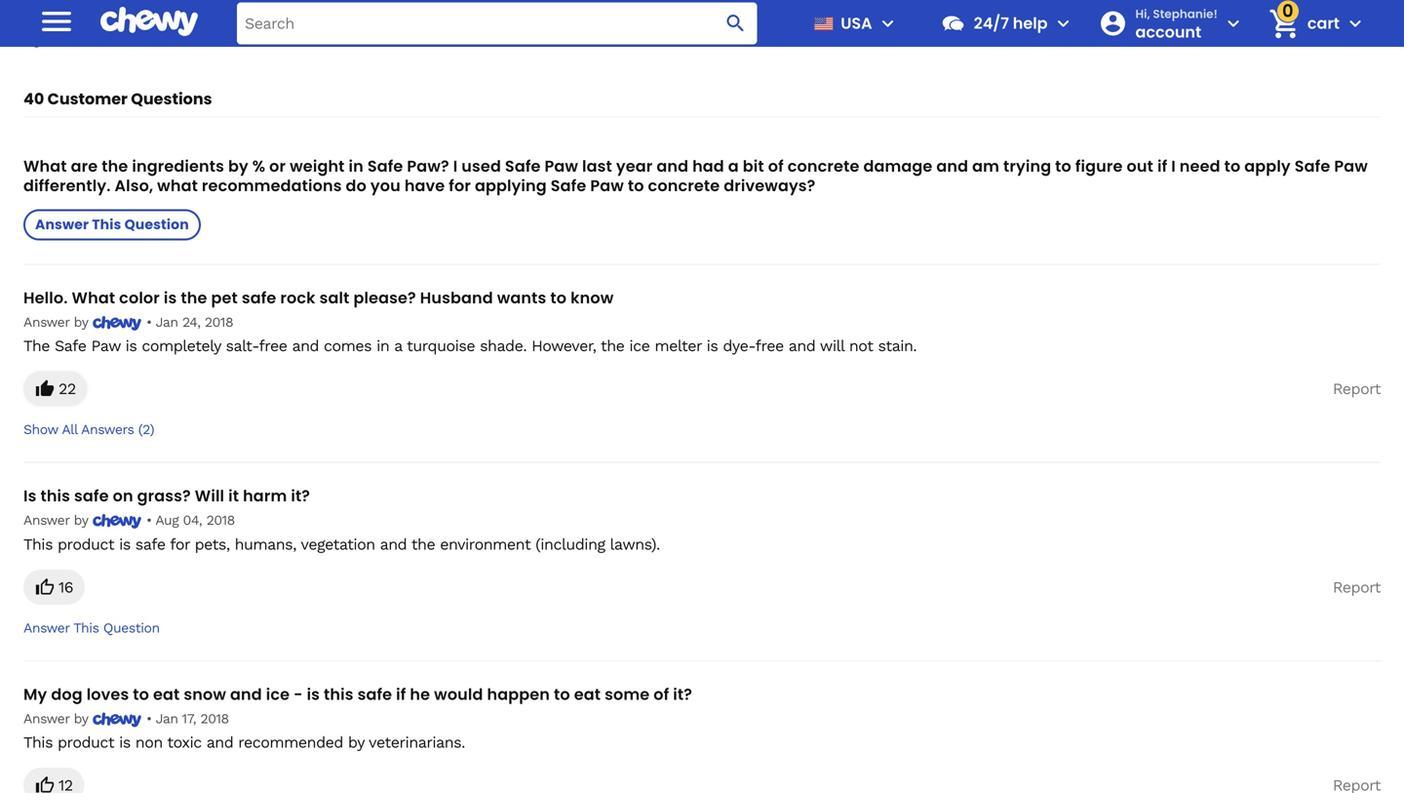 Task type: locate. For each thing, give the bounding box(es) containing it.
what left are
[[23, 155, 67, 177]]

answer down my
[[23, 711, 70, 727]]

2018 up pets,
[[206, 512, 235, 528]]

free left will at the top right
[[756, 337, 784, 355]]

0 horizontal spatial for
[[170, 535, 190, 553]]

questions up customer
[[23, 24, 125, 52]]

1 vertical spatial answer by
[[23, 512, 92, 528]]

0 vertical spatial •
[[146, 314, 152, 330]]

22 button
[[23, 371, 88, 406]]

• left aug
[[146, 512, 152, 528]]

and left the comes
[[292, 337, 319, 355]]

veterinarians.
[[369, 733, 465, 752]]

answer down is on the bottom of the page
[[23, 512, 70, 528]]

report
[[1333, 380, 1381, 398], [1333, 578, 1381, 596]]

i
[[453, 155, 458, 177], [1172, 155, 1176, 177]]

loves
[[87, 683, 129, 705]]

1 horizontal spatial of
[[768, 155, 784, 177]]

1 report from the top
[[1333, 380, 1381, 398]]

answer this question
[[35, 215, 189, 234], [23, 620, 160, 636]]

0 vertical spatial chewy image
[[92, 316, 142, 331]]

1 horizontal spatial questions
[[131, 88, 212, 110]]

chewy image down the color
[[92, 316, 142, 331]]

eat
[[153, 683, 180, 705], [574, 683, 601, 705]]

ingredients
[[132, 155, 224, 177]]

paw?
[[407, 155, 450, 177]]

i left need
[[1172, 155, 1176, 177]]

1 horizontal spatial a
[[394, 337, 402, 355]]

1 vertical spatial •
[[146, 512, 152, 528]]

is
[[23, 485, 37, 507]]

1 vertical spatial questions
[[131, 88, 212, 110]]

answer this question button
[[23, 209, 201, 241], [23, 619, 160, 637]]

report for hello. what color is the pet safe rock salt please? husband wants to know
[[1333, 380, 1381, 398]]

the right are
[[102, 155, 128, 177]]

2 chewy image from the top
[[92, 514, 142, 529]]

product up "16"
[[58, 535, 114, 553]]

a right ask
[[278, 30, 285, 46]]

color
[[119, 287, 160, 309]]

1 horizontal spatial for
[[449, 175, 471, 197]]

2 vertical spatial answer by
[[23, 711, 92, 727]]

1 • from the top
[[146, 314, 152, 330]]

0 horizontal spatial free
[[259, 337, 287, 355]]

0 vertical spatial jan
[[156, 314, 178, 330]]

this product is safe for pets, humans, vegetation and the environment (including lawns).
[[23, 535, 660, 553]]

and left will at the top right
[[789, 337, 816, 355]]

also,
[[115, 175, 153, 197]]

answers right &
[[150, 24, 236, 52]]

answer down hello.
[[23, 314, 70, 330]]

jan left 24,
[[156, 314, 178, 330]]

if
[[1158, 155, 1168, 177], [396, 683, 406, 705]]

to left the know
[[551, 287, 567, 309]]

safe left he on the bottom left of the page
[[358, 683, 392, 705]]

1 horizontal spatial i
[[1172, 155, 1176, 177]]

eat up • jan 17, 2018
[[153, 683, 180, 705]]

dye-
[[723, 337, 756, 355]]

product
[[58, 535, 114, 553], [58, 733, 114, 752]]

and left 'am'
[[937, 155, 969, 177]]

jan for is
[[156, 314, 178, 330]]

0 vertical spatial in
[[349, 155, 364, 177]]

0 horizontal spatial i
[[453, 155, 458, 177]]

1 vertical spatial ice
[[266, 683, 290, 705]]

this right is on the bottom of the page
[[40, 485, 70, 507]]

0 horizontal spatial what
[[23, 155, 67, 177]]

report button
[[1333, 371, 1381, 406], [1333, 570, 1381, 605]]

this
[[40, 485, 70, 507], [324, 683, 354, 705]]

question down what
[[124, 215, 189, 234]]

0 vertical spatial a
[[278, 30, 285, 46]]

in left you
[[349, 155, 364, 177]]

i left used
[[453, 155, 458, 177]]

0 horizontal spatial in
[[349, 155, 364, 177]]

safe right used
[[505, 155, 541, 177]]

ice left -
[[266, 683, 290, 705]]

•
[[146, 314, 152, 330], [146, 512, 152, 528], [146, 711, 152, 727]]

answer by down the dog at the left bottom
[[23, 711, 92, 727]]

%
[[252, 155, 266, 177]]

0 vertical spatial report button
[[1333, 371, 1381, 406]]

0 vertical spatial product
[[58, 535, 114, 553]]

answer this question button down also,
[[23, 209, 201, 241]]

by inside what are the ingredients by % or weight in safe paw? i used safe paw last year and had a bit of concrete damage and am trying to figure out if i need to apply safe paw differently.  also, what recommedations do you have for applying safe paw to concrete driveways?
[[228, 155, 249, 177]]

apply
[[1245, 155, 1291, 177]]

question for answers
[[289, 30, 346, 46]]

this right -
[[324, 683, 354, 705]]

my dog loves to eat snow and ice - is this safe if he would happen to eat some of it?
[[23, 683, 693, 705]]

customer
[[47, 88, 128, 110]]

this
[[92, 215, 121, 234], [23, 535, 53, 553], [73, 620, 99, 636], [23, 733, 53, 752]]

the
[[23, 337, 50, 355]]

2 report from the top
[[1333, 578, 1381, 596]]

by left %
[[228, 155, 249, 177]]

free down rock
[[259, 337, 287, 355]]

chewy image
[[92, 316, 142, 331], [92, 514, 142, 529], [92, 712, 142, 727]]

0 horizontal spatial questions
[[23, 24, 125, 52]]

account menu image
[[1222, 12, 1246, 35]]

1 vertical spatial product
[[58, 733, 114, 752]]

1 horizontal spatial ice
[[630, 337, 650, 355]]

had
[[693, 155, 725, 177]]

it? right harm
[[291, 485, 310, 507]]

3 chewy image from the top
[[92, 712, 142, 727]]

of right bit
[[768, 155, 784, 177]]

0 horizontal spatial this
[[40, 485, 70, 507]]

chewy image for color
[[92, 316, 142, 331]]

2 report button from the top
[[1333, 570, 1381, 605]]

2 answer by from the top
[[23, 512, 92, 528]]

questions & answers
[[23, 24, 236, 52]]

paw down the color
[[91, 337, 121, 355]]

0 vertical spatial question
[[289, 30, 346, 46]]

1 vertical spatial chewy image
[[92, 514, 142, 529]]

husband
[[420, 287, 493, 309]]

you
[[371, 175, 401, 197]]

1 vertical spatial answers
[[81, 422, 134, 438]]

safe
[[242, 287, 277, 309], [74, 485, 109, 507], [135, 535, 165, 553], [358, 683, 392, 705]]

a left turquoise
[[394, 337, 402, 355]]

1 vertical spatial this
[[324, 683, 354, 705]]

hi,
[[1136, 6, 1151, 22]]

2 product from the top
[[58, 733, 114, 752]]

1 vertical spatial what
[[72, 287, 115, 309]]

0 vertical spatial this
[[40, 485, 70, 507]]

items image
[[1268, 6, 1302, 41]]

what left the color
[[72, 287, 115, 309]]

is down on in the bottom of the page
[[119, 535, 131, 553]]

question
[[289, 30, 346, 46], [124, 215, 189, 234], [103, 620, 160, 636]]

to right loves
[[133, 683, 149, 705]]

1 answer by from the top
[[23, 314, 92, 330]]

submit search image
[[724, 12, 748, 35]]

jan for to
[[156, 711, 178, 727]]

0 horizontal spatial eat
[[153, 683, 180, 705]]

of right some
[[654, 683, 670, 705]]

lawns).
[[610, 535, 660, 553]]

paw right the apply
[[1335, 155, 1369, 177]]

0 vertical spatial questions
[[23, 24, 125, 52]]

answer by down is on the bottom of the page
[[23, 512, 92, 528]]

to right the happen
[[554, 683, 570, 705]]

2 • from the top
[[146, 512, 152, 528]]

and left the had
[[657, 155, 689, 177]]

0 vertical spatial answer this question button
[[23, 209, 201, 241]]

1 horizontal spatial if
[[1158, 155, 1168, 177]]

chewy image down on in the bottom of the page
[[92, 514, 142, 529]]

22
[[59, 380, 76, 398]]

for right have
[[449, 175, 471, 197]]

menu image
[[37, 2, 76, 41]]

this down 16 button
[[73, 620, 99, 636]]

it?
[[291, 485, 310, 507], [673, 683, 693, 705]]

2 i from the left
[[1172, 155, 1176, 177]]

1 vertical spatial question
[[124, 215, 189, 234]]

this up 16 button
[[23, 535, 53, 553]]

24,
[[182, 314, 201, 330]]

0 vertical spatial what
[[23, 155, 67, 177]]

report button for is this safe on grass?  will it harm it?
[[1333, 570, 1381, 605]]

0 vertical spatial 2018
[[205, 314, 233, 330]]

recommended
[[238, 733, 343, 752]]

• down the color
[[146, 314, 152, 330]]

jan left "17,"
[[156, 711, 178, 727]]

answer by
[[23, 314, 92, 330], [23, 512, 92, 528], [23, 711, 92, 727]]

for
[[449, 175, 471, 197], [170, 535, 190, 553]]

0 vertical spatial report
[[1333, 380, 1381, 398]]

1 i from the left
[[453, 155, 458, 177]]

answer
[[35, 215, 89, 234], [23, 314, 70, 330], [23, 512, 70, 528], [23, 620, 70, 636], [23, 711, 70, 727]]

2 vertical spatial •
[[146, 711, 152, 727]]

1 horizontal spatial what
[[72, 287, 115, 309]]

0 vertical spatial if
[[1158, 155, 1168, 177]]

questions up ingredients on the top left of the page
[[131, 88, 212, 110]]

0 horizontal spatial a
[[278, 30, 285, 46]]

this down also,
[[92, 215, 121, 234]]

ice left melter at the top left of the page
[[630, 337, 650, 355]]

1 vertical spatial a
[[729, 155, 739, 177]]

2018 down pet
[[205, 314, 233, 330]]

1 vertical spatial answer this question
[[23, 620, 160, 636]]

answers inside button
[[81, 422, 134, 438]]

0 horizontal spatial ice
[[266, 683, 290, 705]]

1 horizontal spatial concrete
[[788, 155, 860, 177]]

a
[[278, 30, 285, 46], [729, 155, 739, 177], [394, 337, 402, 355]]

the inside what are the ingredients by % or weight in safe paw? i used safe paw last year and had a bit of concrete damage and am trying to figure out if i need to apply safe paw differently.  also, what recommedations do you have for applying safe paw to concrete driveways?
[[102, 155, 128, 177]]

3 • from the top
[[146, 711, 152, 727]]

1 vertical spatial report
[[1333, 578, 1381, 596]]

it
[[228, 485, 239, 507]]

the up 24,
[[181, 287, 207, 309]]

2 jan from the top
[[156, 711, 178, 727]]

1 vertical spatial report button
[[1333, 570, 1381, 605]]

24/7 help
[[974, 12, 1048, 34]]

0 horizontal spatial answers
[[81, 422, 134, 438]]

question right ask
[[289, 30, 346, 46]]

questions
[[23, 24, 125, 52], [131, 88, 212, 110]]

safe right applying
[[551, 175, 587, 197]]

for down • aug 04, 2018
[[170, 535, 190, 553]]

the
[[102, 155, 128, 177], [181, 287, 207, 309], [601, 337, 625, 355], [412, 535, 435, 553]]

answers for all
[[81, 422, 134, 438]]

to right need
[[1225, 155, 1241, 177]]

a left bit
[[729, 155, 739, 177]]

what inside what are the ingredients by % or weight in safe paw? i used safe paw last year and had a bit of concrete damage and am trying to figure out if i need to apply safe paw differently.  also, what recommedations do you have for applying safe paw to concrete driveways?
[[23, 155, 67, 177]]

answer this question button down "16"
[[23, 619, 160, 637]]

answer for is
[[23, 512, 70, 528]]

it? right some
[[673, 683, 693, 705]]

my
[[23, 683, 47, 705]]

1 report button from the top
[[1333, 371, 1381, 406]]

1 vertical spatial 2018
[[206, 512, 235, 528]]

1 vertical spatial answer this question button
[[23, 619, 160, 637]]

is up the • jan 24, 2018
[[164, 287, 177, 309]]

0 vertical spatial for
[[449, 175, 471, 197]]

0 vertical spatial of
[[768, 155, 784, 177]]

question inside button
[[289, 30, 346, 46]]

2018 right "17,"
[[200, 711, 229, 727]]

answer for hello.
[[23, 314, 70, 330]]

eat left some
[[574, 683, 601, 705]]

0 horizontal spatial it?
[[291, 485, 310, 507]]

show
[[23, 422, 58, 438]]

safe
[[368, 155, 403, 177], [505, 155, 541, 177], [1295, 155, 1331, 177], [551, 175, 587, 197], [55, 337, 86, 355]]

in right the comes
[[377, 337, 390, 355]]

1 vertical spatial jan
[[156, 711, 178, 727]]

2 eat from the left
[[574, 683, 601, 705]]

by up 22
[[74, 314, 88, 330]]

shade.
[[480, 337, 527, 355]]

1 vertical spatial of
[[654, 683, 670, 705]]

1 product from the top
[[58, 535, 114, 553]]

0 vertical spatial answer by
[[23, 314, 92, 330]]

happen
[[487, 683, 550, 705]]

2 horizontal spatial a
[[729, 155, 739, 177]]

product down the dog at the left bottom
[[58, 733, 114, 752]]

cart
[[1308, 12, 1340, 34]]

answer this question down also,
[[35, 215, 189, 234]]

chewy image down loves
[[92, 712, 142, 727]]

trying
[[1004, 155, 1052, 177]]

1 horizontal spatial in
[[377, 337, 390, 355]]

2 vertical spatial a
[[394, 337, 402, 355]]

1 horizontal spatial free
[[756, 337, 784, 355]]

paw right applying
[[591, 175, 624, 197]]

2 vertical spatial chewy image
[[92, 712, 142, 727]]

0 vertical spatial answers
[[150, 24, 236, 52]]

answer by for this
[[23, 512, 92, 528]]

24/7 help link
[[933, 0, 1048, 47]]

grass?
[[137, 485, 191, 507]]

1 vertical spatial if
[[396, 683, 406, 705]]

is down the color
[[125, 337, 137, 355]]

last
[[582, 155, 613, 177]]

concrete left bit
[[648, 175, 720, 197]]

vegetation
[[301, 535, 375, 553]]

answer by down hello.
[[23, 314, 92, 330]]

paw
[[545, 155, 579, 177], [1335, 155, 1369, 177], [591, 175, 624, 197], [91, 337, 121, 355]]

cart menu image
[[1344, 12, 1368, 35]]

1 horizontal spatial eat
[[574, 683, 601, 705]]

40
[[23, 88, 44, 110]]

17,
[[182, 711, 196, 727]]

answer down 16 button
[[23, 620, 70, 636]]

help menu image
[[1052, 12, 1076, 35]]

3 answer by from the top
[[23, 711, 92, 727]]

2018
[[205, 314, 233, 330], [206, 512, 235, 528], [200, 711, 229, 727]]

2 vertical spatial 2018
[[200, 711, 229, 727]]

by down the dog at the left bottom
[[74, 711, 88, 727]]

1 chewy image from the top
[[92, 316, 142, 331]]

if left he on the bottom left of the page
[[396, 683, 406, 705]]

answer this question down "16"
[[23, 620, 160, 636]]

he
[[410, 683, 430, 705]]

• up the non
[[146, 711, 152, 727]]

1 horizontal spatial answers
[[150, 24, 236, 52]]

to
[[1056, 155, 1072, 177], [1225, 155, 1241, 177], [628, 175, 644, 197], [551, 287, 567, 309], [133, 683, 149, 705], [554, 683, 570, 705]]

and
[[657, 155, 689, 177], [937, 155, 969, 177], [292, 337, 319, 355], [789, 337, 816, 355], [380, 535, 407, 553], [230, 683, 262, 705], [207, 733, 233, 752]]

1 jan from the top
[[156, 314, 178, 330]]

by for safe
[[74, 512, 88, 528]]

concrete right bit
[[788, 155, 860, 177]]

answers right all
[[81, 422, 134, 438]]

of inside what are the ingredients by % or weight in safe paw? i used safe paw last year and had a bit of concrete damage and am trying to figure out if i need to apply safe paw differently.  also, what recommedations do you have for applying safe paw to concrete driveways?
[[768, 155, 784, 177]]

usa button
[[806, 0, 900, 47]]

1 horizontal spatial it?
[[673, 683, 693, 705]]

on
[[113, 485, 133, 507]]



Task type: vqa. For each thing, say whether or not it's contained in the screenshot.
71
no



Task type: describe. For each thing, give the bounding box(es) containing it.
melter
[[655, 337, 702, 355]]

the left environment
[[412, 535, 435, 553]]

hello. what color is the pet safe rock salt please? husband wants to know
[[23, 287, 614, 309]]

snow
[[184, 683, 226, 705]]

safe down aug
[[135, 535, 165, 553]]

answer by for dog
[[23, 711, 92, 727]]

0 vertical spatial ice
[[630, 337, 650, 355]]

chewy home image
[[100, 0, 198, 43]]

am
[[973, 155, 1000, 177]]

ask a question
[[252, 30, 346, 46]]

have
[[405, 175, 445, 197]]

and right toxic
[[207, 733, 233, 752]]

to left 'figure'
[[1056, 155, 1072, 177]]

damage
[[864, 155, 933, 177]]

differently.
[[23, 175, 111, 197]]

will
[[820, 337, 845, 355]]

in inside what are the ingredients by % or weight in safe paw? i used safe paw last year and had a bit of concrete damage and am trying to figure out if i need to apply safe paw differently.  also, what recommedations do you have for applying safe paw to concrete driveways?
[[349, 155, 364, 177]]

is this safe on grass?  will it harm it?
[[23, 485, 310, 507]]

answer down differently.
[[35, 215, 89, 234]]

some
[[605, 683, 650, 705]]

safe right the apply
[[1295, 155, 1331, 177]]

comes
[[324, 337, 372, 355]]

answer for my
[[23, 711, 70, 727]]

paw left "last"
[[545, 155, 579, 177]]

product for safe
[[58, 535, 114, 553]]

would
[[434, 683, 483, 705]]

safe right 'do'
[[368, 155, 403, 177]]

harm
[[243, 485, 287, 507]]

by down "my dog loves to eat snow and ice - is this safe if he would happen to eat some of it?"
[[348, 733, 364, 752]]

need
[[1180, 155, 1221, 177]]

pet
[[211, 287, 238, 309]]

account
[[1136, 21, 1202, 43]]

if inside what are the ingredients by % or weight in safe paw? i used safe paw last year and had a bit of concrete damage and am trying to figure out if i need to apply safe paw differently.  also, what recommedations do you have for applying safe paw to concrete driveways?
[[1158, 155, 1168, 177]]

the safe paw is completely salt-free and comes in a turquoise shade. however, the ice melter is dye-free and will not stain.
[[23, 337, 917, 355]]

a inside button
[[278, 30, 285, 46]]

by for color
[[74, 314, 88, 330]]

turquoise
[[407, 337, 475, 355]]

salt-
[[226, 337, 259, 355]]

are
[[71, 155, 98, 177]]

or
[[269, 155, 286, 177]]

question for the
[[124, 215, 189, 234]]

help
[[1013, 12, 1048, 34]]

Product search field
[[237, 2, 758, 44]]

0 horizontal spatial of
[[654, 683, 670, 705]]

1 answer this question button from the top
[[23, 209, 201, 241]]

• for on
[[146, 512, 152, 528]]

do
[[346, 175, 367, 197]]

please?
[[354, 287, 416, 309]]

driveways?
[[724, 175, 816, 197]]

1 vertical spatial in
[[377, 337, 390, 355]]

this down my
[[23, 733, 53, 752]]

1 vertical spatial it?
[[673, 683, 693, 705]]

weight
[[290, 155, 345, 177]]

ask a question button
[[252, 29, 346, 47]]

applying
[[475, 175, 547, 197]]

2 answer this question button from the top
[[23, 619, 160, 637]]

and right vegetation
[[380, 535, 407, 553]]

a inside what are the ingredients by % or weight in safe paw? i used safe paw last year and had a bit of concrete damage and am trying to figure out if i need to apply safe paw differently.  also, what recommedations do you have for applying safe paw to concrete driveways?
[[729, 155, 739, 177]]

pets,
[[195, 535, 230, 553]]

24/7
[[974, 12, 1010, 34]]

40 customer questions
[[23, 88, 212, 110]]

• for is
[[146, 314, 152, 330]]

toxic
[[167, 733, 202, 752]]

stain.
[[878, 337, 917, 355]]

is left dye-
[[707, 337, 718, 355]]

• jan 24, 2018
[[142, 314, 233, 330]]

Search text field
[[237, 2, 758, 44]]

2018 for pet
[[205, 314, 233, 330]]

&
[[130, 24, 145, 52]]

16
[[59, 578, 73, 596]]

chewy image for loves
[[92, 712, 142, 727]]

report for is this safe on grass?  will it harm it?
[[1333, 578, 1381, 596]]

out
[[1127, 155, 1154, 177]]

year
[[616, 155, 653, 177]]

rock
[[280, 287, 316, 309]]

safe left on in the bottom of the page
[[74, 485, 109, 507]]

show all answers (2)
[[23, 422, 154, 438]]

used
[[462, 155, 501, 177]]

and right snow
[[230, 683, 262, 705]]

cart link
[[1261, 0, 1340, 47]]

this product is non toxic and recommended by veterinarians.
[[23, 733, 465, 752]]

1 eat from the left
[[153, 683, 180, 705]]

aug
[[155, 512, 179, 528]]

1 free from the left
[[259, 337, 287, 355]]

by for loves
[[74, 711, 88, 727]]

chewy support image
[[941, 11, 966, 36]]

is left the non
[[119, 733, 131, 752]]

• for to
[[146, 711, 152, 727]]

0 vertical spatial answer this question
[[35, 215, 189, 234]]

report button for hello. what color is the pet safe rock salt please? husband wants to know
[[1333, 371, 1381, 406]]

chewy image for safe
[[92, 514, 142, 529]]

stephanie!
[[1153, 6, 1218, 22]]

answers for &
[[150, 24, 236, 52]]

is right -
[[307, 683, 320, 705]]

what
[[157, 175, 198, 197]]

2018 for snow
[[200, 711, 229, 727]]

menu image
[[877, 12, 900, 35]]

know
[[571, 287, 614, 309]]

answer by for what
[[23, 314, 92, 330]]

environment
[[440, 535, 531, 553]]

the right however,
[[601, 337, 625, 355]]

to right "last"
[[628, 175, 644, 197]]

recommedations
[[202, 175, 342, 197]]

non
[[135, 733, 163, 752]]

0 horizontal spatial if
[[396, 683, 406, 705]]

safe right pet
[[242, 287, 277, 309]]

1 vertical spatial for
[[170, 535, 190, 553]]

safe right the
[[55, 337, 86, 355]]

• jan 17, 2018
[[142, 711, 229, 727]]

bit
[[743, 155, 765, 177]]

hi, stephanie! account
[[1136, 6, 1218, 43]]

1 horizontal spatial this
[[324, 683, 354, 705]]

for inside what are the ingredients by % or weight in safe paw? i used safe paw last year and had a bit of concrete damage and am trying to figure out if i need to apply safe paw differently.  also, what recommedations do you have for applying safe paw to concrete driveways?
[[449, 175, 471, 197]]

all
[[62, 422, 77, 438]]

figure
[[1076, 155, 1123, 177]]

however,
[[532, 337, 596, 355]]

(2)
[[138, 422, 154, 438]]

0 horizontal spatial concrete
[[648, 175, 720, 197]]

product for loves
[[58, 733, 114, 752]]

hello.
[[23, 287, 68, 309]]

not
[[850, 337, 874, 355]]

2018 for will
[[206, 512, 235, 528]]

(including
[[536, 535, 605, 553]]

0 vertical spatial it?
[[291, 485, 310, 507]]

salt
[[320, 287, 350, 309]]

show all answers (2) button
[[23, 421, 154, 439]]

2 free from the left
[[756, 337, 784, 355]]

ask
[[252, 30, 274, 46]]

dog
[[51, 683, 83, 705]]

16 button
[[23, 570, 85, 605]]

• aug 04, 2018
[[142, 512, 235, 528]]

wants
[[497, 287, 547, 309]]

2 vertical spatial question
[[103, 620, 160, 636]]

-
[[294, 683, 303, 705]]



